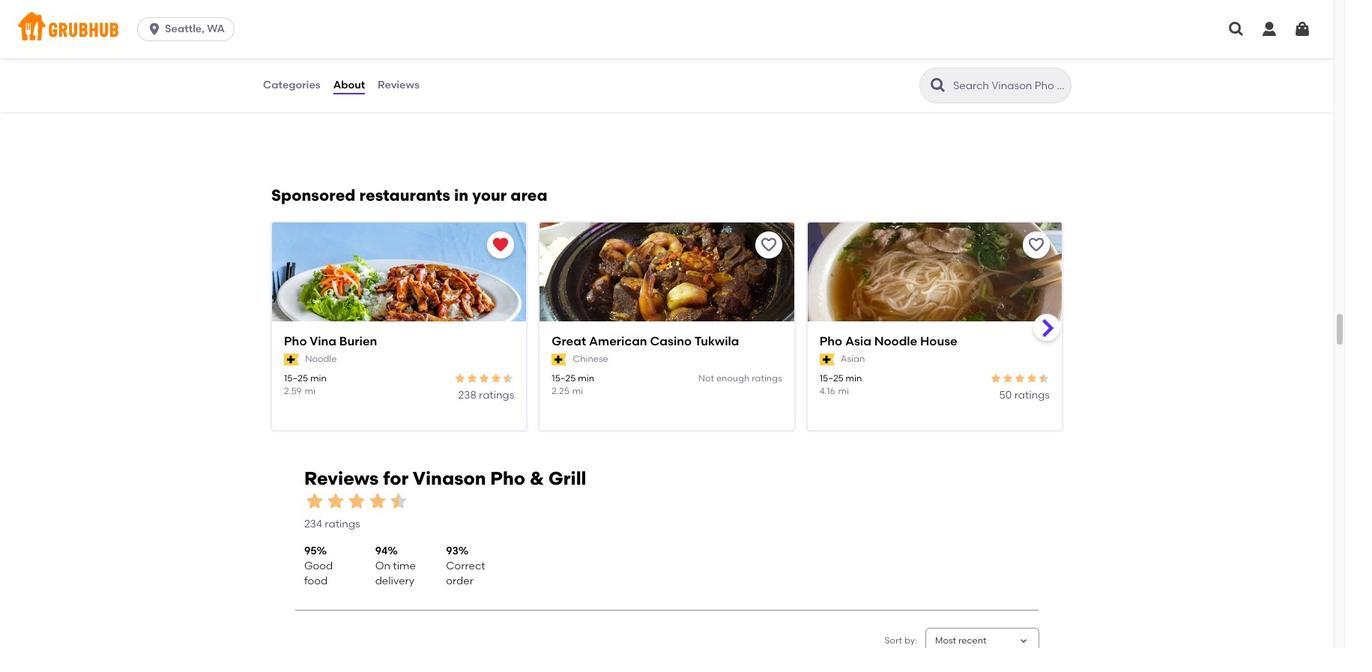 Task type: locate. For each thing, give the bounding box(es) containing it.
15–25 inside 15–25 min 2.25 mi
[[552, 373, 576, 384]]

not
[[699, 373, 715, 384]]

pho left vina
[[284, 334, 307, 348]]

seattle, wa button
[[137, 17, 241, 41]]

15–25 inside 15–25 min 4.16 mi
[[820, 373, 844, 384]]

pho vina burien
[[284, 334, 377, 348]]

house
[[921, 334, 958, 348]]

save this restaurant button
[[756, 231, 783, 258], [1023, 231, 1050, 258]]

1 horizontal spatial mi
[[573, 386, 584, 397]]

mi inside 15–25 min 2.25 mi
[[573, 386, 584, 397]]

subscription pass image for pho asia noodle house
[[820, 354, 835, 366]]

burien
[[340, 334, 377, 348]]

reviews
[[378, 79, 420, 91], [304, 468, 379, 490]]

pho left asia
[[820, 334, 843, 348]]

50
[[1000, 389, 1013, 402]]

1 horizontal spatial save this restaurant button
[[1023, 231, 1050, 258]]

reviews button
[[377, 58, 420, 112]]

2 15–25 from the left
[[552, 373, 576, 384]]

pho asia noodle house
[[820, 334, 958, 348]]

save this restaurant button for house
[[1023, 231, 1050, 258]]

15–25 for pho asia noodle house
[[820, 373, 844, 384]]

reviews inside button
[[378, 79, 420, 91]]

0 horizontal spatial noodle
[[305, 354, 337, 365]]

238
[[459, 389, 477, 402]]

pho vina burien link
[[284, 333, 515, 350]]

ratings right 238 at the left
[[479, 389, 515, 402]]

reviews up 234 ratings
[[304, 468, 379, 490]]

0 vertical spatial noodle
[[875, 334, 918, 348]]

2 min from the left
[[578, 373, 595, 384]]

delivery
[[375, 575, 415, 588]]

enough
[[717, 373, 750, 384]]

most
[[936, 636, 957, 647]]

50 ratings
[[1000, 389, 1050, 402]]

ratings right 50
[[1015, 389, 1050, 402]]

0 horizontal spatial subscription pass image
[[284, 354, 299, 366]]

2 horizontal spatial 15–25
[[820, 373, 844, 384]]

2 subscription pass image from the left
[[820, 354, 835, 366]]

save this restaurant image for tukwila
[[760, 236, 778, 254]]

save this restaurant image
[[760, 236, 778, 254], [1028, 236, 1046, 254]]

2 horizontal spatial min
[[846, 373, 863, 384]]

svg image
[[1228, 20, 1246, 38], [1261, 20, 1279, 38], [1294, 20, 1312, 38], [147, 22, 162, 37]]

3 min from the left
[[846, 373, 863, 384]]

pho vina burien logo image
[[272, 222, 527, 348]]

mi
[[305, 386, 316, 397], [573, 386, 584, 397], [839, 386, 850, 397]]

mi right 2.25
[[573, 386, 584, 397]]

ratings right 234
[[325, 518, 360, 531]]

ratings
[[752, 373, 783, 384], [479, 389, 515, 402], [1015, 389, 1050, 402], [325, 518, 360, 531]]

min down "chinese"
[[578, 373, 595, 384]]

1 mi from the left
[[305, 386, 316, 397]]

subscription pass image for pho vina burien
[[284, 354, 299, 366]]

4.16
[[820, 386, 836, 397]]

94
[[375, 545, 388, 558]]

2.59
[[284, 386, 302, 397]]

3 15–25 from the left
[[820, 373, 844, 384]]

15–25 up 2.59
[[284, 373, 308, 384]]

saved restaurant image
[[492, 236, 510, 254]]

reviews for vinason pho & grill
[[304, 468, 587, 490]]

1 15–25 from the left
[[284, 373, 308, 384]]

mi right 4.16
[[839, 386, 850, 397]]

0 horizontal spatial mi
[[305, 386, 316, 397]]

15–25 inside 15–25 min 2.59 mi
[[284, 373, 308, 384]]

1 horizontal spatial 15–25
[[552, 373, 576, 384]]

1 save this restaurant image from the left
[[760, 236, 778, 254]]

asia
[[846, 334, 872, 348]]

pho asia noodle house link
[[820, 333, 1050, 350]]

noodle
[[875, 334, 918, 348], [305, 354, 337, 365]]

ratings right enough
[[752, 373, 783, 384]]

casino
[[650, 334, 692, 348]]

mi right 2.59
[[305, 386, 316, 397]]

in
[[454, 186, 469, 204]]

seattle,
[[165, 22, 205, 35]]

most recent
[[936, 636, 987, 647]]

pho left &
[[491, 468, 526, 490]]

mi inside 15–25 min 4.16 mi
[[839, 386, 850, 397]]

15–25
[[284, 373, 308, 384], [552, 373, 576, 384], [820, 373, 844, 384]]

area
[[511, 186, 548, 204]]

3 mi from the left
[[839, 386, 850, 397]]

1 horizontal spatial subscription pass image
[[820, 354, 835, 366]]

svg image inside seattle, wa button
[[147, 22, 162, 37]]

min
[[310, 373, 327, 384], [578, 373, 595, 384], [846, 373, 863, 384]]

min down vina
[[310, 373, 327, 384]]

mi for asia
[[839, 386, 850, 397]]

15–25 up 2.25
[[552, 373, 576, 384]]

1 horizontal spatial save this restaurant image
[[1028, 236, 1046, 254]]

pho for pho vina burien
[[284, 334, 307, 348]]

subscription pass image up 15–25 min 2.59 mi
[[284, 354, 299, 366]]

time
[[393, 560, 416, 573]]

1 vertical spatial reviews
[[304, 468, 379, 490]]

food
[[304, 575, 328, 588]]

15–25 up 4.16
[[820, 373, 844, 384]]

not enough ratings
[[699, 373, 783, 384]]

mi inside 15–25 min 2.59 mi
[[305, 386, 316, 397]]

noodle right asia
[[875, 334, 918, 348]]

seattle, wa
[[165, 22, 225, 35]]

2 mi from the left
[[573, 386, 584, 397]]

1 horizontal spatial min
[[578, 373, 595, 384]]

234 ratings
[[304, 518, 360, 531]]

1 vertical spatial noodle
[[305, 354, 337, 365]]

2.25
[[552, 386, 570, 397]]

tukwila
[[695, 334, 740, 348]]

pho
[[284, 334, 307, 348], [820, 334, 843, 348], [491, 468, 526, 490]]

chinese
[[573, 354, 609, 365]]

on
[[375, 560, 391, 573]]

main navigation navigation
[[0, 0, 1335, 58]]

great
[[552, 334, 586, 348]]

1 save this restaurant button from the left
[[756, 231, 783, 258]]

93 correct order
[[446, 545, 486, 588]]

2 horizontal spatial pho
[[820, 334, 843, 348]]

2 horizontal spatial mi
[[839, 386, 850, 397]]

min inside 15–25 min 4.16 mi
[[846, 373, 863, 384]]

great american casino tukwila
[[552, 334, 740, 348]]

subscription pass image left asian
[[820, 354, 835, 366]]

noodle down vina
[[305, 354, 337, 365]]

0 horizontal spatial save this restaurant button
[[756, 231, 783, 258]]

min inside 15–25 min 2.25 mi
[[578, 373, 595, 384]]

238 ratings
[[459, 389, 515, 402]]

0 horizontal spatial pho
[[284, 334, 307, 348]]

2 save this restaurant button from the left
[[1023, 231, 1050, 258]]

0 horizontal spatial 15–25
[[284, 373, 308, 384]]

min inside 15–25 min 2.59 mi
[[310, 373, 327, 384]]

0 horizontal spatial min
[[310, 373, 327, 384]]

1 min from the left
[[310, 373, 327, 384]]

subscription pass image
[[552, 354, 567, 366]]

1 subscription pass image from the left
[[284, 354, 299, 366]]

min down asian
[[846, 373, 863, 384]]

good
[[304, 560, 333, 573]]

subscription pass image
[[284, 354, 299, 366], [820, 354, 835, 366]]

min for asia
[[846, 373, 863, 384]]

0 horizontal spatial save this restaurant image
[[760, 236, 778, 254]]

star icon image
[[455, 372, 467, 384], [467, 372, 479, 384], [479, 372, 491, 384], [491, 372, 503, 384], [503, 372, 515, 384], [503, 372, 515, 384], [990, 372, 1002, 384], [1002, 372, 1014, 384], [1014, 372, 1026, 384], [1026, 372, 1038, 384], [1038, 372, 1050, 384], [1038, 372, 1050, 384], [304, 491, 325, 512], [325, 491, 346, 512], [346, 491, 367, 512], [367, 491, 388, 512], [388, 491, 409, 512], [388, 491, 409, 512]]

2 save this restaurant image from the left
[[1028, 236, 1046, 254]]

reviews right about
[[378, 79, 420, 91]]

0 vertical spatial reviews
[[378, 79, 420, 91]]

save this restaurant image for house
[[1028, 236, 1046, 254]]

pho for pho asia noodle house
[[820, 334, 843, 348]]

great american casino tukwila logo image
[[540, 222, 795, 348]]



Task type: describe. For each thing, give the bounding box(es) containing it.
about
[[333, 79, 365, 91]]

sponsored
[[271, 186, 356, 204]]

15–25 min 4.16 mi
[[820, 373, 863, 397]]

recent
[[959, 636, 987, 647]]

for
[[383, 468, 409, 490]]

234
[[304, 518, 322, 531]]

asian
[[841, 354, 865, 365]]

ratings for 234 ratings
[[325, 518, 360, 531]]

order
[[446, 575, 474, 588]]

reviews for reviews for vinason pho & grill
[[304, 468, 379, 490]]

correct
[[446, 560, 486, 573]]

mi for vina
[[305, 386, 316, 397]]

great american casino tukwila link
[[552, 333, 783, 350]]

vinason
[[413, 468, 486, 490]]

1 horizontal spatial noodle
[[875, 334, 918, 348]]

grill
[[549, 468, 587, 490]]

categories
[[263, 79, 321, 91]]

wa
[[207, 22, 225, 35]]

mi for american
[[573, 386, 584, 397]]

1 horizontal spatial pho
[[491, 468, 526, 490]]

restaurants
[[360, 186, 451, 204]]

min for vina
[[310, 373, 327, 384]]

pho asia noodle house logo image
[[808, 222, 1062, 348]]

15–25 min 2.59 mi
[[284, 373, 327, 397]]

sponsored restaurants in your area
[[271, 186, 548, 204]]

categories button
[[262, 58, 321, 112]]

15–25 for pho vina burien
[[284, 373, 308, 384]]

95 good food
[[304, 545, 333, 588]]

ratings for 50 ratings
[[1015, 389, 1050, 402]]

95
[[304, 545, 317, 558]]

&
[[530, 468, 544, 490]]

ratings for 238 ratings
[[479, 389, 515, 402]]

saved restaurant button
[[488, 231, 515, 258]]

Sort by: field
[[936, 635, 987, 648]]

your
[[473, 186, 507, 204]]

caret down icon image
[[1018, 636, 1030, 648]]

min for american
[[578, 373, 595, 384]]

american
[[589, 334, 648, 348]]

search icon image
[[930, 76, 948, 94]]

Search Vinason Pho & Grill search field
[[952, 79, 1067, 93]]

sort
[[885, 636, 903, 647]]

by:
[[905, 636, 918, 647]]

93
[[446, 545, 459, 558]]

sort by:
[[885, 636, 918, 647]]

save this restaurant button for tukwila
[[756, 231, 783, 258]]

15–25 min 2.25 mi
[[552, 373, 595, 397]]

reviews for reviews
[[378, 79, 420, 91]]

15–25 for great american casino tukwila
[[552, 373, 576, 384]]

94 on time delivery
[[375, 545, 416, 588]]

vina
[[310, 334, 337, 348]]

about button
[[333, 58, 366, 112]]



Task type: vqa. For each thing, say whether or not it's contained in the screenshot.


